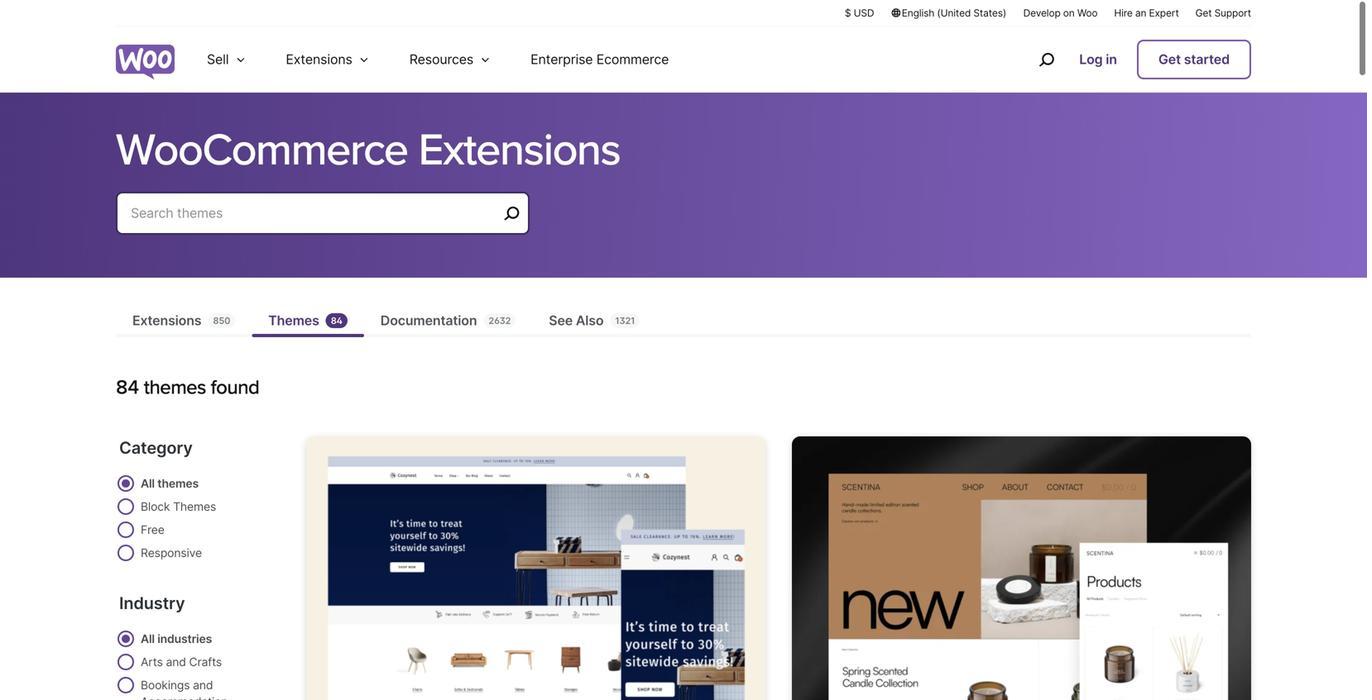 Task type: locate. For each thing, give the bounding box(es) containing it.
Search themes search field
[[131, 202, 498, 225]]

all
[[141, 477, 155, 491], [141, 633, 155, 647]]

and for arts
[[166, 656, 186, 670]]

1 horizontal spatial and
[[193, 679, 213, 693]]

sell button
[[187, 26, 266, 93]]

woocommerce extensions
[[116, 124, 620, 174]]

1 horizontal spatial extensions
[[286, 51, 352, 67]]

1 vertical spatial all
[[141, 633, 155, 647]]

block
[[141, 500, 170, 514]]

(united
[[937, 7, 971, 19]]

all for industry
[[141, 633, 155, 647]]

1 vertical spatial themes
[[157, 477, 199, 491]]

all for category
[[141, 477, 155, 491]]

themes
[[268, 313, 319, 329], [173, 500, 216, 514]]

all themes
[[141, 477, 199, 491]]

industries
[[157, 633, 212, 647]]

0 horizontal spatial themes
[[173, 500, 216, 514]]

search image
[[1033, 46, 1060, 73]]

84 themes found
[[116, 376, 259, 398]]

$ usd
[[845, 7, 874, 19]]

get started
[[1159, 51, 1230, 67]]

2 horizontal spatial extensions
[[418, 124, 620, 174]]

0 vertical spatial get
[[1196, 7, 1212, 19]]

see also
[[549, 313, 604, 329]]

2 all from the top
[[141, 633, 155, 647]]

850
[[213, 316, 230, 326]]

themes for all
[[157, 477, 199, 491]]

all up block
[[141, 477, 155, 491]]

woo
[[1077, 7, 1098, 19]]

themes up 'block themes'
[[157, 477, 199, 491]]

english (united states)
[[902, 7, 1006, 19]]

arts
[[141, 656, 163, 670]]

themes down all themes
[[173, 500, 216, 514]]

documentation
[[381, 313, 477, 329]]

0 vertical spatial all
[[141, 477, 155, 491]]

2 vertical spatial extensions
[[132, 313, 201, 329]]

themes
[[144, 376, 206, 398], [157, 477, 199, 491]]

0 horizontal spatial and
[[166, 656, 186, 670]]

0 vertical spatial and
[[166, 656, 186, 670]]

hire an expert
[[1114, 7, 1179, 19]]

1 vertical spatial get
[[1159, 51, 1181, 67]]

responsive
[[141, 547, 202, 561]]

and
[[166, 656, 186, 670], [193, 679, 213, 693]]

and inside bookings and accommodation
[[193, 679, 213, 693]]

get for get support
[[1196, 7, 1212, 19]]

84
[[331, 316, 342, 326], [116, 376, 139, 398]]

1 vertical spatial and
[[193, 679, 213, 693]]

and for bookings
[[193, 679, 213, 693]]

themes for 84
[[144, 376, 206, 398]]

and up the accommodation
[[193, 679, 213, 693]]

develop on woo link
[[1023, 6, 1098, 20]]

0 horizontal spatial get
[[1159, 51, 1181, 67]]

0 vertical spatial extensions
[[286, 51, 352, 67]]

resources
[[409, 51, 473, 67]]

all up the arts
[[141, 633, 155, 647]]

and down all industries
[[166, 656, 186, 670]]

block themes
[[141, 500, 216, 514]]

0 horizontal spatial 84
[[116, 376, 139, 398]]

0 vertical spatial themes
[[268, 313, 319, 329]]

get
[[1196, 7, 1212, 19], [1159, 51, 1181, 67]]

bookings and accommodation
[[141, 679, 228, 701]]

get inside service navigation menu element
[[1159, 51, 1181, 67]]

themes left found
[[144, 376, 206, 398]]

hire an expert link
[[1114, 6, 1179, 20]]

0 vertical spatial 84
[[331, 316, 342, 326]]

sell
[[207, 51, 229, 67]]

1 horizontal spatial 84
[[331, 316, 342, 326]]

themes right 850
[[268, 313, 319, 329]]

get left support at the top right of page
[[1196, 7, 1212, 19]]

resources button
[[390, 26, 511, 93]]

extensions
[[286, 51, 352, 67], [418, 124, 620, 174], [132, 313, 201, 329]]

$ usd button
[[845, 6, 874, 20]]

1 horizontal spatial get
[[1196, 7, 1212, 19]]

in
[[1106, 51, 1117, 67]]

enterprise ecommerce
[[531, 51, 669, 67]]

0 vertical spatial themes
[[144, 376, 206, 398]]

get left started
[[1159, 51, 1181, 67]]

hire
[[1114, 7, 1133, 19]]

enterprise
[[531, 51, 593, 67]]

states)
[[974, 7, 1006, 19]]

1 vertical spatial themes
[[173, 500, 216, 514]]

woocommerce
[[116, 124, 408, 174]]

all industries
[[141, 633, 212, 647]]

None search field
[[116, 192, 530, 255]]

woocommerce extensions link
[[116, 124, 1251, 174]]

industry
[[119, 594, 185, 614]]

support
[[1215, 7, 1251, 19]]

1 all from the top
[[141, 477, 155, 491]]

0 horizontal spatial extensions
[[132, 313, 201, 329]]

1 horizontal spatial themes
[[268, 313, 319, 329]]

enterprise ecommerce link
[[511, 26, 689, 93]]

84 for 84
[[331, 316, 342, 326]]

1 vertical spatial 84
[[116, 376, 139, 398]]



Task type: vqa. For each thing, say whether or not it's contained in the screenshot.
upgrade
no



Task type: describe. For each thing, give the bounding box(es) containing it.
usd
[[854, 7, 874, 19]]

get for get started
[[1159, 51, 1181, 67]]

an
[[1135, 7, 1146, 19]]

see
[[549, 313, 573, 329]]

found
[[211, 376, 259, 398]]

crafts
[[189, 656, 222, 670]]

get support
[[1196, 7, 1251, 19]]

extensions inside button
[[286, 51, 352, 67]]

also
[[576, 313, 604, 329]]

develop on woo
[[1023, 7, 1098, 19]]

accommodation
[[141, 696, 228, 701]]

started
[[1184, 51, 1230, 67]]

get support link
[[1196, 6, 1251, 20]]

category
[[119, 438, 193, 458]]

develop
[[1023, 7, 1061, 19]]

english (united states) button
[[891, 6, 1007, 20]]

free
[[141, 523, 164, 538]]

expert
[[1149, 7, 1179, 19]]

log
[[1079, 51, 1103, 67]]

$
[[845, 7, 851, 19]]

84 for 84 themes found
[[116, 376, 139, 398]]

ecommerce
[[596, 51, 669, 67]]

log in
[[1079, 51, 1117, 67]]

english
[[902, 7, 935, 19]]

bookings
[[141, 679, 190, 693]]

extensions button
[[266, 26, 390, 93]]

woocommerce image
[[116, 45, 175, 80]]

get started link
[[1137, 40, 1251, 79]]

on
[[1063, 7, 1075, 19]]

service navigation menu element
[[1003, 33, 1251, 86]]

1 vertical spatial extensions
[[418, 124, 620, 174]]

1321
[[615, 316, 635, 326]]

2632
[[489, 316, 511, 326]]

log in link
[[1073, 41, 1124, 78]]

arts and crafts
[[141, 656, 222, 670]]



